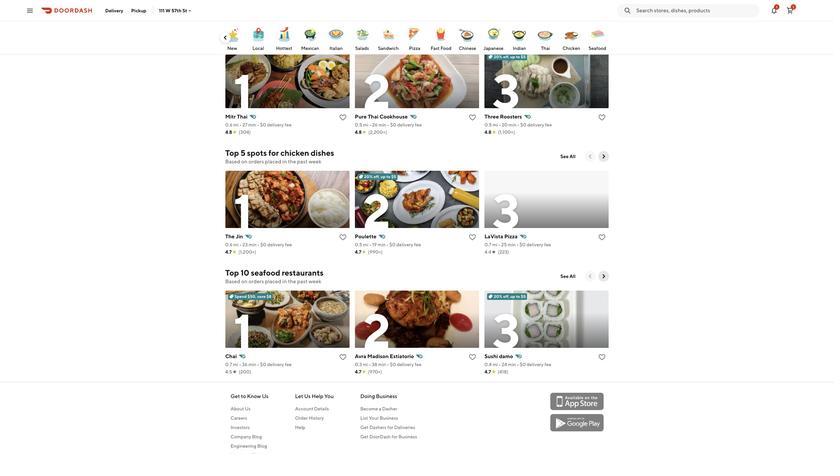 Task type: vqa. For each thing, say whether or not it's contained in the screenshot.
3rd 3
yes



Task type: locate. For each thing, give the bounding box(es) containing it.
1 vertical spatial the
[[288, 159, 296, 165]]

see
[[561, 34, 569, 39], [561, 154, 569, 159], [561, 274, 569, 279]]

2 vertical spatial 2
[[363, 302, 390, 359]]

3 week from the top
[[309, 278, 321, 285]]

2 vertical spatial top
[[225, 268, 239, 277]]

placed down spots
[[265, 159, 281, 165]]

2 vertical spatial for
[[392, 434, 398, 440]]

1 see all from the top
[[561, 34, 576, 39]]

2 all from the top
[[570, 154, 576, 159]]

5 inside the top 5 spots for chicken dishes based on orders placed in the past week
[[241, 148, 246, 158]]

0.7 for chai
[[225, 362, 232, 367]]

cookhouse
[[380, 114, 408, 120]]

for up get doordash for business "link"
[[388, 425, 393, 430]]

the for seafood
[[288, 278, 296, 285]]

min for avra madison estiatorio
[[378, 362, 386, 367]]

1 inside button
[[793, 5, 794, 9]]

lavista
[[485, 233, 503, 240]]

thai up local
[[247, 28, 263, 38]]

get down 'list'
[[360, 425, 369, 430]]

for down the get dashers for deliveries link
[[392, 434, 398, 440]]

top inside the top 5 spots for chicken dishes based on orders placed in the past week
[[225, 148, 239, 158]]

1 vertical spatial see all
[[561, 154, 576, 159]]

1 vertical spatial orders
[[249, 159, 264, 165]]

2 vertical spatial get
[[360, 434, 369, 440]]

3 3 from the top
[[493, 302, 519, 359]]

up for top 5 thai restaurants
[[510, 54, 515, 59]]

3 orders from the top
[[249, 278, 264, 285]]

blog down 'investors' link at the left bottom
[[252, 434, 262, 440]]

(1,200+)
[[238, 249, 256, 255]]

4.8 down three
[[485, 130, 492, 135]]

chinese
[[459, 46, 476, 51]]

get doordash for business link
[[360, 434, 417, 440]]

min for mitr thai
[[248, 122, 256, 128]]

past for top 5 thai restaurants
[[297, 39, 308, 45]]

1 vertical spatial previous button of carousel image
[[587, 273, 594, 280]]

27
[[242, 122, 247, 128]]

0 vertical spatial placed
[[265, 39, 281, 45]]

mi down the lavista
[[492, 242, 498, 247]]

0 vertical spatial all
[[570, 34, 576, 39]]

mi down poulette
[[363, 242, 368, 247]]

click to add this store to your saved list image
[[339, 114, 347, 122], [469, 114, 477, 122], [598, 114, 606, 122], [469, 353, 477, 361]]

0 horizontal spatial 0.7
[[225, 362, 232, 367]]

2 orders from the top
[[249, 159, 264, 165]]

salads
[[355, 46, 369, 51]]

2 week from the top
[[309, 159, 321, 165]]

20% off, up to $5
[[494, 54, 526, 59], [364, 174, 396, 179], [494, 294, 526, 299]]

restaurants inside top 5 thai restaurants based on orders placed in the past week
[[264, 28, 306, 38]]

delivery right 24
[[527, 362, 544, 367]]

doing
[[360, 393, 375, 400]]

restaurants inside top 10 seafood restaurants based on orders placed in the past week
[[282, 268, 324, 277]]

2 vertical spatial see
[[561, 274, 569, 279]]

1 horizontal spatial 4.8
[[355, 130, 362, 135]]

orders inside the top 5 spots for chicken dishes based on orders placed in the past week
[[249, 159, 264, 165]]

fee for three roosters
[[545, 122, 552, 128]]

0 vertical spatial 2
[[363, 63, 390, 119]]

0 vertical spatial 0.6
[[225, 122, 233, 128]]

• right 36
[[257, 362, 259, 367]]

• right the 23
[[258, 242, 259, 247]]

(200)
[[239, 369, 251, 375]]

1 vertical spatial 5
[[241, 148, 246, 158]]

for right spots
[[269, 148, 279, 158]]

min right 19
[[378, 242, 386, 247]]

mi for mitr thai
[[233, 122, 239, 128]]

us
[[262, 393, 269, 400], [304, 393, 311, 400], [245, 406, 251, 412]]

(2,200+)
[[369, 130, 387, 135]]

0.3
[[355, 362, 362, 367]]

fee for poulette
[[414, 242, 421, 247]]

next button of carousel image for top 5 thai restaurants
[[600, 33, 607, 40]]

0 vertical spatial past
[[297, 39, 308, 45]]

on
[[241, 39, 248, 45], [241, 159, 248, 165], [241, 278, 248, 285]]

1 vertical spatial past
[[297, 159, 308, 165]]

1 2 from the top
[[363, 63, 390, 119]]

next button of carousel image for top 5 spots for chicken dishes
[[600, 153, 607, 160]]

help left you
[[312, 393, 323, 400]]

delivery right 19
[[397, 242, 413, 247]]

dashers
[[370, 425, 387, 430]]

$​0 for the jin
[[260, 242, 266, 247]]

blog inside "link"
[[257, 444, 267, 449]]

1 0.6 from the top
[[225, 122, 233, 128]]

orders for seafood
[[249, 278, 264, 285]]

business down become a dasher link
[[380, 416, 398, 421]]

delivery right 36
[[267, 362, 284, 367]]

min for pure thai cookhouse
[[379, 122, 387, 128]]

0 horizontal spatial us
[[245, 406, 251, 412]]

5 for spots
[[241, 148, 246, 158]]

us up careers link on the bottom
[[245, 406, 251, 412]]

see for top 10 seafood restaurants
[[561, 274, 569, 279]]

23
[[242, 242, 248, 247]]

2 horizontal spatial us
[[304, 393, 311, 400]]

mi down 'mitr thai'
[[233, 122, 239, 128]]

engineering blog link
[[231, 443, 269, 450]]

open menu image
[[26, 6, 34, 14]]

2 vertical spatial 3
[[493, 302, 519, 359]]

$​0 for avra madison estiatorio
[[390, 362, 396, 367]]

get for get doordash for business
[[360, 434, 369, 440]]

• right 24
[[517, 362, 519, 367]]

$​0 right 27
[[260, 122, 266, 128]]

week inside top 5 thai restaurants based on orders placed in the past week
[[309, 39, 321, 45]]

$​0 down cookhouse at the left top
[[390, 122, 396, 128]]

pizza up 0.7 mi • 25 min • $​0 delivery fee
[[504, 233, 518, 240]]

account
[[295, 406, 313, 412]]

thai up 26
[[368, 114, 379, 120]]

2 vertical spatial in
[[283, 278, 287, 285]]

0 vertical spatial previous button of carousel image
[[222, 34, 229, 41]]

delivery right 25
[[527, 242, 543, 247]]

top inside top 10 seafood restaurants based on orders placed in the past week
[[225, 268, 239, 277]]

us right know
[[262, 393, 269, 400]]

for inside the top 5 spots for chicken dishes based on orders placed in the past week
[[269, 148, 279, 158]]

business up become a dasher link
[[376, 393, 397, 400]]

see all button for top 5 thai restaurants
[[557, 31, 580, 42]]

0 vertical spatial the
[[288, 39, 296, 45]]

2 vertical spatial 20%
[[494, 294, 502, 299]]

0 vertical spatial 5
[[241, 28, 246, 38]]

thai inside top 5 thai restaurants based on orders placed in the past week
[[247, 28, 263, 38]]

min right 20
[[509, 122, 517, 128]]

2 for top 5 thai restaurants
[[363, 63, 390, 119]]

0 vertical spatial based
[[225, 39, 240, 45]]

0 horizontal spatial pizza
[[409, 46, 420, 51]]

fast
[[431, 46, 440, 51]]

based up new
[[225, 39, 240, 45]]

the inside top 5 thai restaurants based on orders placed in the past week
[[288, 39, 296, 45]]

2 vertical spatial see all button
[[557, 271, 580, 282]]

0 vertical spatial blog
[[252, 434, 262, 440]]

3 all from the top
[[570, 274, 576, 279]]

delivery right 27
[[267, 122, 284, 128]]

min for the jin
[[249, 242, 257, 247]]

min right 38
[[378, 362, 386, 367]]

0.7 up 4.5
[[225, 362, 232, 367]]

0 vertical spatial orders
[[249, 39, 264, 45]]

0 vertical spatial next button of carousel image
[[600, 33, 607, 40]]

2 0.6 from the top
[[225, 242, 233, 247]]

for
[[269, 148, 279, 158], [388, 425, 393, 430], [392, 434, 398, 440]]

0 horizontal spatial previous button of carousel image
[[222, 34, 229, 41]]

1 vertical spatial top
[[225, 148, 239, 158]]

1 vertical spatial placed
[[265, 159, 281, 165]]

0.5
[[355, 122, 362, 128], [485, 122, 492, 128], [355, 242, 362, 247]]

4.8 for 2
[[355, 130, 362, 135]]

1 4.8 from the left
[[225, 130, 232, 135]]

to
[[516, 54, 520, 59], [387, 174, 390, 179], [516, 294, 520, 299], [241, 393, 246, 400]]

1 the from the top
[[288, 39, 296, 45]]

1 horizontal spatial us
[[262, 393, 269, 400]]

2 past from the top
[[297, 159, 308, 165]]

• left 27
[[240, 122, 242, 128]]

1 see all button from the top
[[557, 31, 580, 42]]

4.7 left (990+) on the left of the page
[[355, 249, 361, 255]]

min right 25
[[508, 242, 516, 247]]

0 vertical spatial up
[[510, 54, 515, 59]]

click to add this store to your saved list image for three roosters
[[598, 114, 606, 122]]

1 vertical spatial get
[[360, 425, 369, 430]]

0 vertical spatial top
[[225, 28, 239, 38]]

3 see all button from the top
[[557, 271, 580, 282]]

orders down spots
[[249, 159, 264, 165]]

2 vertical spatial based
[[225, 278, 240, 285]]

poulette
[[355, 233, 377, 240]]

0 vertical spatial help
[[312, 393, 323, 400]]

1 5 from the top
[[241, 28, 246, 38]]

in
[[283, 39, 287, 45], [283, 159, 287, 165], [283, 278, 287, 285]]

1
[[776, 5, 778, 9], [793, 5, 794, 9], [233, 63, 252, 119], [233, 183, 252, 239], [233, 302, 252, 359]]

2 next button of carousel image from the top
[[600, 153, 607, 160]]

• right 19
[[387, 242, 389, 247]]

top inside top 5 thai restaurants based on orders placed in the past week
[[225, 28, 239, 38]]

2 previous button of carousel image from the top
[[587, 273, 594, 280]]

5 inside top 5 thai restaurants based on orders placed in the past week
[[241, 28, 246, 38]]

20%
[[494, 54, 502, 59], [364, 174, 373, 179], [494, 294, 502, 299]]

111 w 57th st
[[159, 8, 187, 13]]

• right 25
[[517, 242, 519, 247]]

1 vertical spatial business
[[380, 416, 398, 421]]

• right 27
[[257, 122, 259, 128]]

week for top 5 thai restaurants
[[309, 39, 321, 45]]

about us
[[231, 406, 251, 412]]

0.5 down three
[[485, 122, 492, 128]]

mi left 26
[[363, 122, 368, 128]]

see for top 5 thai restaurants
[[561, 34, 569, 39]]

1 vertical spatial on
[[241, 159, 248, 165]]

three roosters
[[485, 114, 522, 120]]

sushi
[[485, 353, 498, 360]]

1 vertical spatial 0.6
[[225, 242, 233, 247]]

0 vertical spatial off,
[[503, 54, 510, 59]]

2 horizontal spatial 4.8
[[485, 130, 492, 135]]

111 w 57th st button
[[159, 8, 193, 13]]

• left 36
[[239, 362, 241, 367]]

1 vertical spatial see all button
[[557, 151, 580, 162]]

20% off, up to $5 for top 10 seafood restaurants
[[494, 294, 526, 299]]

see all for top 5 thai restaurants
[[561, 34, 576, 39]]

damo
[[499, 353, 513, 360]]

2 vertical spatial off,
[[503, 294, 510, 299]]

3 top from the top
[[225, 268, 239, 277]]

previous button of carousel image
[[587, 33, 594, 40], [587, 273, 594, 280]]

top left 10
[[225, 268, 239, 277]]

$​0 right 36
[[260, 362, 266, 367]]

4.7 down the
[[225, 249, 232, 255]]

orders down the seafood
[[249, 278, 264, 285]]

1 vertical spatial previous button of carousel image
[[587, 153, 594, 160]]

0.5 down poulette
[[355, 242, 362, 247]]

3 see from the top
[[561, 274, 569, 279]]

0.5 for 2
[[355, 242, 362, 247]]

3 on from the top
[[241, 278, 248, 285]]

us right let
[[304, 393, 311, 400]]

2 4.8 from the left
[[355, 130, 362, 135]]

fee
[[285, 122, 292, 128], [415, 122, 422, 128], [545, 122, 552, 128], [285, 242, 292, 247], [414, 242, 421, 247], [544, 242, 551, 247], [285, 362, 292, 367], [415, 362, 422, 367], [545, 362, 552, 367]]

placed inside top 10 seafood restaurants based on orders placed in the past week
[[265, 278, 281, 285]]

delivery for mitr thai
[[267, 122, 284, 128]]

all
[[570, 34, 576, 39], [570, 154, 576, 159], [570, 274, 576, 279]]

2 vertical spatial on
[[241, 278, 248, 285]]

0 vertical spatial previous button of carousel image
[[587, 33, 594, 40]]

2 in from the top
[[283, 159, 287, 165]]

delivery for lavista pizza
[[527, 242, 543, 247]]

pickup
[[131, 8, 146, 13]]

2 placed from the top
[[265, 159, 281, 165]]

business down deliveries
[[399, 434, 417, 440]]

1 past from the top
[[297, 39, 308, 45]]

up for top 10 seafood restaurants
[[510, 294, 515, 299]]

$​0 down avra madison estiatorio on the left of page
[[390, 362, 396, 367]]

1 vertical spatial pizza
[[504, 233, 518, 240]]

4.8 for 1
[[225, 130, 232, 135]]

1 see from the top
[[561, 34, 569, 39]]

mi for pure thai cookhouse
[[363, 122, 368, 128]]

$​0 for lavista pizza
[[520, 242, 526, 247]]

placed inside the top 5 spots for chicken dishes based on orders placed in the past week
[[265, 159, 281, 165]]

orders up local
[[249, 39, 264, 45]]

2 2 from the top
[[363, 183, 390, 239]]

2 vertical spatial orders
[[249, 278, 264, 285]]

0 vertical spatial 0.7
[[485, 242, 491, 247]]

0 horizontal spatial 4.8
[[225, 130, 232, 135]]

1 next button of carousel image from the top
[[600, 33, 607, 40]]

2 vertical spatial next button of carousel image
[[600, 273, 607, 280]]

orders inside top 10 seafood restaurants based on orders placed in the past week
[[249, 278, 264, 285]]

3 in from the top
[[283, 278, 287, 285]]

3 next button of carousel image from the top
[[600, 273, 607, 280]]

1 vertical spatial 3
[[493, 183, 519, 239]]

past
[[297, 39, 308, 45], [297, 159, 308, 165], [297, 278, 308, 285]]

1 3 from the top
[[493, 63, 519, 119]]

2 vertical spatial the
[[288, 278, 296, 285]]

get dashers for deliveries link
[[360, 424, 417, 431]]

you
[[325, 393, 334, 400]]

0 vertical spatial $5
[[521, 54, 526, 59]]

3 2 from the top
[[363, 302, 390, 359]]

3 past from the top
[[297, 278, 308, 285]]

mi for sushi damo
[[493, 362, 498, 367]]

past for top 10 seafood restaurants
[[297, 278, 308, 285]]

pizza left fast on the top of the page
[[409, 46, 420, 51]]

0.7 for lavista pizza
[[485, 242, 491, 247]]

on inside top 10 seafood restaurants based on orders placed in the past week
[[241, 278, 248, 285]]

past inside top 5 thai restaurants based on orders placed in the past week
[[297, 39, 308, 45]]

in inside top 5 thai restaurants based on orders placed in the past week
[[283, 39, 287, 45]]

week inside the top 5 spots for chicken dishes based on orders placed in the past week
[[309, 159, 321, 165]]

past inside the top 5 spots for chicken dishes based on orders placed in the past week
[[297, 159, 308, 165]]

min right 24
[[508, 362, 516, 367]]

3 4.8 from the left
[[485, 130, 492, 135]]

delivery up the seafood
[[267, 242, 284, 247]]

orders inside top 5 thai restaurants based on orders placed in the past week
[[249, 39, 264, 45]]

2 vertical spatial 20% off, up to $5
[[494, 294, 526, 299]]

1 vertical spatial 0.7
[[225, 362, 232, 367]]

2 on from the top
[[241, 159, 248, 165]]

$​0 right 25
[[520, 242, 526, 247]]

0 vertical spatial 3
[[493, 63, 519, 119]]

0 vertical spatial see all
[[561, 34, 576, 39]]

hottest
[[276, 46, 292, 51]]

based for top 5 thai restaurants
[[225, 39, 240, 45]]

based for top 10 seafood restaurants
[[225, 278, 240, 285]]

3 placed from the top
[[265, 278, 281, 285]]

delivery for three roosters
[[527, 122, 544, 128]]

mi for lavista pizza
[[492, 242, 498, 247]]

top down (304)
[[225, 148, 239, 158]]

• left the 23
[[240, 242, 242, 247]]

1 on from the top
[[241, 39, 248, 45]]

placed
[[265, 39, 281, 45], [265, 159, 281, 165], [265, 278, 281, 285]]

2 the from the top
[[288, 159, 296, 165]]

0.6 down the
[[225, 242, 233, 247]]

1 vertical spatial all
[[570, 154, 576, 159]]

mi left 36
[[233, 362, 238, 367]]

1 orders from the top
[[249, 39, 264, 45]]

0 vertical spatial get
[[231, 393, 240, 400]]

blog for company blog
[[252, 434, 262, 440]]

2 vertical spatial see all
[[561, 274, 576, 279]]

placed for seafood
[[265, 278, 281, 285]]

the
[[288, 39, 296, 45], [288, 159, 296, 165], [288, 278, 296, 285]]

off, for top 10 seafood restaurants
[[503, 294, 510, 299]]

mi right the 0.3
[[363, 362, 368, 367]]

2 for top 10 seafood restaurants
[[363, 302, 390, 359]]

1 vertical spatial week
[[309, 159, 321, 165]]

1 week from the top
[[309, 39, 321, 45]]

thai
[[247, 28, 263, 38], [541, 46, 550, 51], [237, 114, 248, 120], [368, 114, 379, 120]]

min
[[248, 122, 256, 128], [379, 122, 387, 128], [509, 122, 517, 128], [249, 242, 257, 247], [378, 242, 386, 247], [508, 242, 516, 247], [249, 362, 256, 367], [378, 362, 386, 367], [508, 362, 516, 367]]

based inside top 10 seafood restaurants based on orders placed in the past week
[[225, 278, 240, 285]]

click to add this store to your saved list image for 1
[[339, 353, 347, 361]]

business inside get doordash for business "link"
[[399, 434, 417, 440]]

1 placed from the top
[[265, 39, 281, 45]]

delivery down cookhouse at the left top
[[397, 122, 414, 128]]

(1,100+)
[[498, 130, 515, 135]]

1 vertical spatial blog
[[257, 444, 267, 449]]

for inside "link"
[[392, 434, 398, 440]]

4.8 down mitr
[[225, 130, 232, 135]]

0.6 down mitr
[[225, 122, 233, 128]]

placed down the seafood
[[265, 278, 281, 285]]

placed inside top 5 thai restaurants based on orders placed in the past week
[[265, 39, 281, 45]]

estiatorio
[[390, 353, 414, 360]]

mi
[[233, 122, 239, 128], [363, 122, 368, 128], [493, 122, 498, 128], [233, 242, 239, 247], [363, 242, 368, 247], [492, 242, 498, 247], [233, 362, 238, 367], [363, 362, 368, 367], [493, 362, 498, 367]]

mi down the jin at the bottom left of page
[[233, 242, 239, 247]]

list
[[360, 416, 368, 421]]

$​0 right 24
[[520, 362, 526, 367]]

mi right '0.4'
[[493, 362, 498, 367]]

0 vertical spatial restaurants
[[264, 28, 306, 38]]

based up spend
[[225, 278, 240, 285]]

• down avra madison estiatorio on the left of page
[[387, 362, 389, 367]]

the inside the top 5 spots for chicken dishes based on orders placed in the past week
[[288, 159, 296, 165]]

placed up the hottest on the top left of the page
[[265, 39, 281, 45]]

get
[[231, 393, 240, 400], [360, 425, 369, 430], [360, 434, 369, 440]]

get left doordash
[[360, 434, 369, 440]]

get doordash for business
[[360, 434, 417, 440]]

2 vertical spatial placed
[[265, 278, 281, 285]]

1 horizontal spatial 0.7
[[485, 242, 491, 247]]

2 see all from the top
[[561, 154, 576, 159]]

2 5 from the top
[[241, 148, 246, 158]]

on for 5
[[241, 39, 248, 45]]

mi down three
[[493, 122, 498, 128]]

delivery
[[267, 122, 284, 128], [397, 122, 414, 128], [527, 122, 544, 128], [267, 242, 284, 247], [397, 242, 413, 247], [527, 242, 543, 247], [267, 362, 284, 367], [397, 362, 414, 367], [527, 362, 544, 367]]

chicken
[[563, 46, 580, 51]]

1 based from the top
[[225, 39, 240, 45]]

mi for poulette
[[363, 242, 368, 247]]

1 vertical spatial 2
[[363, 183, 390, 239]]

based down (304)
[[225, 159, 240, 165]]

blog down company blog link
[[257, 444, 267, 449]]

3 the from the top
[[288, 278, 296, 285]]

3 see all from the top
[[561, 274, 576, 279]]

2 vertical spatial week
[[309, 278, 321, 285]]

three
[[485, 114, 499, 120]]

0.3 mi • 38 min • $​0 delivery fee
[[355, 362, 422, 367]]

based inside top 5 thai restaurants based on orders placed in the past week
[[225, 39, 240, 45]]

0.6 mi • 27 min • $​0 delivery fee
[[225, 122, 292, 128]]

1 previous button of carousel image from the top
[[587, 33, 594, 40]]

min right 27
[[248, 122, 256, 128]]

0 horizontal spatial help
[[295, 425, 305, 430]]

delivery for pure thai cookhouse
[[397, 122, 414, 128]]

help down order
[[295, 425, 305, 430]]

0.7 up 4.4
[[485, 242, 491, 247]]

pizza
[[409, 46, 420, 51], [504, 233, 518, 240]]

1 all from the top
[[570, 34, 576, 39]]

• left 20
[[499, 122, 501, 128]]

delivery right 20
[[527, 122, 544, 128]]

3 based from the top
[[225, 278, 240, 285]]

click to add this store to your saved list image
[[339, 233, 347, 241], [469, 233, 477, 241], [598, 233, 606, 241], [339, 353, 347, 361], [598, 353, 606, 361]]

4.7 down the 0.3
[[355, 369, 361, 375]]

1 vertical spatial based
[[225, 159, 240, 165]]

$​0 down roosters
[[520, 122, 527, 128]]

based
[[225, 39, 240, 45], [225, 159, 240, 165], [225, 278, 240, 285]]

2 vertical spatial up
[[510, 294, 515, 299]]

next button of carousel image
[[600, 33, 607, 40], [600, 153, 607, 160], [600, 273, 607, 280]]

2 top from the top
[[225, 148, 239, 158]]

become a dasher link
[[360, 406, 417, 412]]

min right 26
[[379, 122, 387, 128]]

2 see all button from the top
[[557, 151, 580, 162]]

delivery down estiatorio
[[397, 362, 414, 367]]

get inside "link"
[[360, 434, 369, 440]]

0 vertical spatial week
[[309, 39, 321, 45]]

week inside top 10 seafood restaurants based on orders placed in the past week
[[309, 278, 321, 285]]

previous button of carousel image
[[222, 34, 229, 41], [587, 153, 594, 160]]

get up about
[[231, 393, 240, 400]]

careers
[[231, 416, 247, 421]]

19
[[372, 242, 377, 247]]

the inside top 10 seafood restaurants based on orders placed in the past week
[[288, 278, 296, 285]]

2 vertical spatial business
[[399, 434, 417, 440]]

1 vertical spatial for
[[388, 425, 393, 430]]

0 vertical spatial 20%
[[494, 54, 502, 59]]

1 vertical spatial see
[[561, 154, 569, 159]]

1 in from the top
[[283, 39, 287, 45]]

0 vertical spatial on
[[241, 39, 248, 45]]

$​0 for three roosters
[[520, 122, 527, 128]]

2 vertical spatial $5
[[521, 294, 526, 299]]

$​0 right the 23
[[260, 242, 266, 247]]

top up new
[[225, 28, 239, 38]]

2 vertical spatial past
[[297, 278, 308, 285]]

2 based from the top
[[225, 159, 240, 165]]

111
[[159, 8, 165, 13]]

2 see from the top
[[561, 154, 569, 159]]

0 vertical spatial for
[[269, 148, 279, 158]]

in inside top 10 seafood restaurants based on orders placed in the past week
[[283, 278, 287, 285]]

0 vertical spatial see all button
[[557, 31, 580, 42]]

1 top from the top
[[225, 28, 239, 38]]

orders
[[249, 39, 264, 45], [249, 159, 264, 165], [249, 278, 264, 285]]

•
[[240, 122, 242, 128], [257, 122, 259, 128], [369, 122, 371, 128], [387, 122, 389, 128], [499, 122, 501, 128], [518, 122, 520, 128], [240, 242, 242, 247], [258, 242, 259, 247], [369, 242, 371, 247], [387, 242, 389, 247], [499, 242, 500, 247], [517, 242, 519, 247], [239, 362, 241, 367], [257, 362, 259, 367], [369, 362, 371, 367], [387, 362, 389, 367], [499, 362, 501, 367], [517, 362, 519, 367]]

$5 for top 10 seafood restaurants
[[521, 294, 526, 299]]

1 vertical spatial in
[[283, 159, 287, 165]]

min right 36
[[249, 362, 256, 367]]

past inside top 10 seafood restaurants based on orders placed in the past week
[[297, 278, 308, 285]]

4.8 down pure
[[355, 130, 362, 135]]

on inside top 5 thai restaurants based on orders placed in the past week
[[241, 39, 248, 45]]

0 vertical spatial see
[[561, 34, 569, 39]]

1 vertical spatial next button of carousel image
[[600, 153, 607, 160]]

sandwich
[[378, 46, 399, 51]]

thai up 27
[[237, 114, 248, 120]]

notification bell image
[[770, 6, 778, 14]]

1 vertical spatial restaurants
[[282, 268, 324, 277]]

min right the 23
[[249, 242, 257, 247]]

restaurants
[[264, 28, 306, 38], [282, 268, 324, 277]]

to for sushi damo
[[516, 294, 520, 299]]

engineering blog
[[231, 444, 267, 449]]



Task type: describe. For each thing, give the bounding box(es) containing it.
mi for avra madison estiatorio
[[363, 362, 368, 367]]

let
[[295, 393, 303, 400]]

details
[[314, 406, 329, 412]]

$​0 for chai
[[260, 362, 266, 367]]

min for lavista pizza
[[508, 242, 516, 247]]

indian
[[513, 46, 526, 51]]

restaurants for top 5 thai restaurants
[[264, 28, 306, 38]]

thai left chicken
[[541, 46, 550, 51]]

in for thai
[[283, 39, 287, 45]]

25
[[501, 242, 507, 247]]

delivery button
[[101, 5, 127, 16]]

• down cookhouse at the left top
[[387, 122, 389, 128]]

see all for top 5 spots for chicken dishes
[[561, 154, 576, 159]]

delivery for sushi damo
[[527, 362, 544, 367]]

history
[[309, 416, 324, 421]]

fee for mitr thai
[[285, 122, 292, 128]]

get for get dashers for deliveries
[[360, 425, 369, 430]]

top 5 spots for chicken dishes based on orders placed in the past week
[[225, 148, 334, 165]]

mi for chai
[[233, 362, 238, 367]]

click to add this store to your saved list image for pure thai cookhouse
[[469, 114, 477, 122]]

0 items, open order cart image
[[786, 6, 794, 14]]

careers link
[[231, 415, 269, 422]]

fee for avra madison estiatorio
[[415, 362, 422, 367]]

36
[[242, 362, 248, 367]]

pure thai cookhouse
[[355, 114, 408, 120]]

min for poulette
[[378, 242, 386, 247]]

4.7 for avra madison estiatorio
[[355, 369, 361, 375]]

italian
[[330, 46, 343, 51]]

orders for thai
[[249, 39, 264, 45]]

on inside the top 5 spots for chicken dishes based on orders placed in the past week
[[241, 159, 248, 165]]

top for top 5 spots for chicken dishes
[[225, 148, 239, 158]]

4.4
[[485, 249, 491, 255]]

mi for the jin
[[233, 242, 239, 247]]

fast food
[[431, 46, 452, 51]]

0.6 mi • 23 min • $​0 delivery fee
[[225, 242, 292, 247]]

24
[[502, 362, 507, 367]]

jin
[[236, 233, 243, 240]]

1 button
[[784, 4, 797, 17]]

0.7 mi • 36 min • $​0 delivery fee
[[225, 362, 292, 367]]

0.7 mi • 25 min • $​0 delivery fee
[[485, 242, 551, 247]]

fee for lavista pizza
[[544, 242, 551, 247]]

• left 24
[[499, 362, 501, 367]]

based inside the top 5 spots for chicken dishes based on orders placed in the past week
[[225, 159, 240, 165]]

off, for top 5 thai restaurants
[[503, 54, 510, 59]]

4.7 for the jin
[[225, 249, 232, 255]]

0 vertical spatial business
[[376, 393, 397, 400]]

3 for top 5 thai restaurants
[[493, 63, 519, 119]]

4.5
[[225, 369, 232, 375]]

pickup button
[[127, 5, 150, 16]]

1 vertical spatial off,
[[374, 174, 380, 179]]

become a dasher
[[360, 406, 397, 412]]

min for chai
[[249, 362, 256, 367]]

let us help you
[[295, 393, 334, 400]]

placed for thai
[[265, 39, 281, 45]]

seafood
[[589, 46, 606, 51]]

delivery for chai
[[267, 362, 284, 367]]

spend
[[235, 294, 247, 299]]

0.5 mi • 26 min • $​0 delivery fee
[[355, 122, 422, 128]]

a
[[379, 406, 381, 412]]

1 horizontal spatial previous button of carousel image
[[587, 153, 594, 160]]

2 3 from the top
[[493, 183, 519, 239]]

for for get doordash for business
[[392, 434, 398, 440]]

4.7 for sushi damo
[[485, 369, 491, 375]]

madison
[[367, 353, 389, 360]]

previous button of carousel image for top 10 seafood restaurants
[[587, 273, 594, 280]]

account details link
[[295, 406, 334, 412]]

1 vertical spatial 20% off, up to $5
[[364, 174, 396, 179]]

see all for top 10 seafood restaurants
[[561, 274, 576, 279]]

get to know us
[[231, 393, 269, 400]]

investors
[[231, 425, 250, 430]]

account details
[[295, 406, 329, 412]]

fee for chai
[[285, 362, 292, 367]]

list your business link
[[360, 415, 417, 422]]

(304)
[[239, 130, 251, 135]]

1 horizontal spatial help
[[312, 393, 323, 400]]

0.5 mi • 19 min • $​0 delivery fee
[[355, 242, 421, 247]]

next button of carousel image for top 10 seafood restaurants
[[600, 273, 607, 280]]

• left 38
[[369, 362, 371, 367]]

1 vertical spatial 20%
[[364, 174, 373, 179]]

26
[[372, 122, 378, 128]]

investors link
[[231, 424, 269, 431]]

all for top 5 thai restaurants
[[570, 34, 576, 39]]

Store search: begin typing to search for stores available on DoorDash text field
[[636, 7, 756, 14]]

avra
[[355, 353, 366, 360]]

(223)
[[498, 249, 509, 255]]

save
[[257, 294, 266, 299]]

top for top 10 seafood restaurants
[[225, 268, 239, 277]]

on for 10
[[241, 278, 248, 285]]

(990+)
[[368, 249, 383, 255]]

st
[[182, 8, 187, 13]]

company
[[231, 434, 251, 440]]

delivery
[[105, 8, 123, 13]]

1 vertical spatial $5
[[391, 174, 396, 179]]

doing business
[[360, 393, 397, 400]]

(418)
[[498, 369, 508, 375]]

$​0 for mitr thai
[[260, 122, 266, 128]]

• left 25
[[499, 242, 500, 247]]

top for top 5 thai restaurants
[[225, 28, 239, 38]]

spend $50, save $8
[[235, 294, 272, 299]]

0.6 for top 5 spots for chicken dishes
[[225, 242, 233, 247]]

delivery for avra madison estiatorio
[[397, 362, 414, 367]]

all for top 5 spots for chicken dishes
[[570, 154, 576, 159]]

$50,
[[248, 294, 256, 299]]

all for top 10 seafood restaurants
[[570, 274, 576, 279]]

for for get dashers for deliveries
[[388, 425, 393, 430]]

get for get to know us
[[231, 393, 240, 400]]

0.4
[[485, 362, 492, 367]]

pure
[[355, 114, 367, 120]]

38
[[372, 362, 377, 367]]

mitr thai
[[225, 114, 248, 120]]

0.5 for 3
[[485, 122, 492, 128]]

20% for top 5 thai restaurants
[[494, 54, 502, 59]]

week for top 10 seafood restaurants
[[309, 278, 321, 285]]

5 for thai
[[241, 28, 246, 38]]

1 vertical spatial help
[[295, 425, 305, 430]]

doordash
[[370, 434, 391, 440]]

in inside the top 5 spots for chicken dishes based on orders placed in the past week
[[283, 159, 287, 165]]

20% for top 10 seafood restaurants
[[494, 294, 502, 299]]

see for top 5 spots for chicken dishes
[[561, 154, 569, 159]]

57th
[[172, 8, 182, 13]]

previous button of carousel image for top 5 thai restaurants
[[587, 33, 594, 40]]

chai
[[225, 353, 237, 360]]

become
[[360, 406, 378, 412]]

company blog link
[[231, 434, 269, 440]]

• left 26
[[369, 122, 371, 128]]

help link
[[295, 424, 334, 431]]

0.6 for top 5 thai restaurants
[[225, 122, 233, 128]]

see all button for top 5 spots for chicken dishes
[[557, 151, 580, 162]]

10
[[241, 268, 249, 277]]

in for seafood
[[283, 278, 287, 285]]

fee for sushi damo
[[545, 362, 552, 367]]

engineering
[[231, 444, 256, 449]]

top 10 seafood restaurants based on orders placed in the past week
[[225, 268, 324, 285]]

• left 19
[[369, 242, 371, 247]]

4.7 for poulette
[[355, 249, 361, 255]]

delivery for the jin
[[267, 242, 284, 247]]

about
[[231, 406, 244, 412]]

• down roosters
[[518, 122, 520, 128]]

delivery for poulette
[[397, 242, 413, 247]]

1 vertical spatial up
[[381, 174, 386, 179]]

dishes
[[311, 148, 334, 158]]

to for three roosters
[[516, 54, 520, 59]]

to for poulette
[[387, 174, 390, 179]]

about us link
[[231, 406, 269, 412]]

mi for three roosters
[[493, 122, 498, 128]]

blog for engineering blog
[[257, 444, 267, 449]]

business inside list your business link
[[380, 416, 398, 421]]

order history
[[295, 416, 324, 421]]

click to add this store to your saved list image for 3
[[598, 353, 606, 361]]

1 horizontal spatial pizza
[[504, 233, 518, 240]]

us for let us help you
[[304, 393, 311, 400]]

$​0 for pure thai cookhouse
[[390, 122, 396, 128]]

new
[[227, 46, 237, 51]]

list your business
[[360, 416, 398, 421]]

deliveries
[[394, 425, 415, 430]]

spots
[[247, 148, 267, 158]]

roosters
[[500, 114, 522, 120]]

3 for top 10 seafood restaurants
[[493, 302, 519, 359]]

$​0 for poulette
[[390, 242, 396, 247]]

0 vertical spatial pizza
[[409, 46, 420, 51]]

restaurants for top 10 seafood restaurants
[[282, 268, 324, 277]]

mitr
[[225, 114, 236, 120]]

your
[[369, 416, 379, 421]]

avra madison estiatorio
[[355, 353, 414, 360]]

lavista pizza
[[485, 233, 518, 240]]

chicken
[[281, 148, 309, 158]]

20% off, up to $5 for top 5 thai restaurants
[[494, 54, 526, 59]]

0.5 down pure
[[355, 122, 362, 128]]

min for sushi damo
[[508, 362, 516, 367]]

min for three roosters
[[509, 122, 517, 128]]

20
[[502, 122, 508, 128]]



